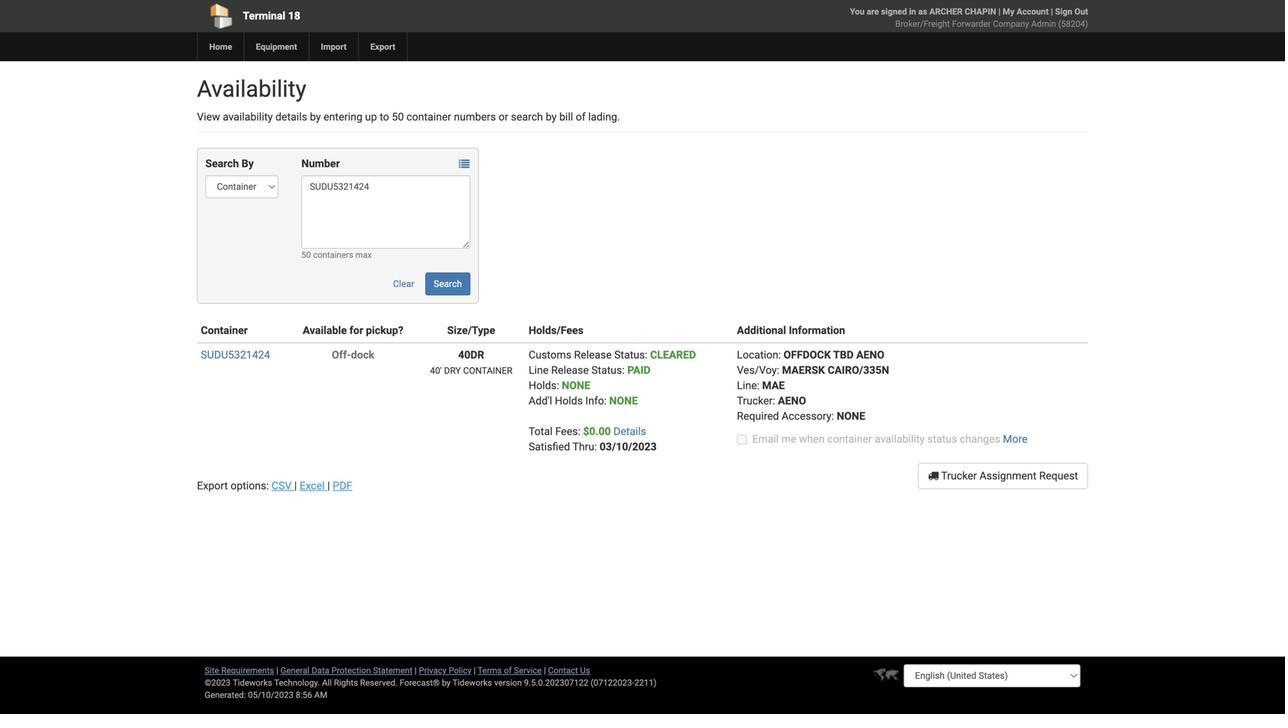 Task type: locate. For each thing, give the bounding box(es) containing it.
containers
[[313, 250, 354, 260]]

1 vertical spatial search
[[434, 279, 462, 289]]

as
[[919, 7, 928, 16]]

you are signed in as archer chapin | my account | sign out broker/freight forwarder company admin (58204)
[[850, 7, 1089, 29]]

1 vertical spatial of
[[504, 666, 512, 675]]

search right 'clear'
[[434, 279, 462, 289]]

None checkbox
[[737, 435, 747, 445]]

dock
[[351, 349, 375, 361]]

export
[[371, 42, 396, 52], [197, 480, 228, 492]]

search button
[[426, 272, 471, 295]]

: left paid
[[622, 364, 625, 377]]

1 vertical spatial container
[[828, 433, 873, 445]]

number
[[302, 157, 340, 170]]

| up 9.5.0.202307122
[[544, 666, 546, 675]]

search inside search button
[[434, 279, 462, 289]]

release right customs
[[574, 349, 612, 361]]

1 horizontal spatial search
[[434, 279, 462, 289]]

container
[[407, 111, 452, 123], [828, 433, 873, 445]]

terms of service link
[[478, 666, 542, 675]]

: up paid
[[645, 349, 648, 361]]

additional
[[737, 324, 787, 337]]

home
[[209, 42, 232, 52]]

general data protection statement link
[[281, 666, 413, 675]]

out
[[1075, 7, 1089, 16]]

search left by
[[206, 157, 239, 170]]

: down cairo/335n
[[832, 410, 835, 423]]

none inside location : offdock tbd aeno ves/voy: maersk cairo/335n line: mae trucker: aeno required accessory : none
[[837, 410, 866, 423]]

0 horizontal spatial 50
[[302, 250, 311, 260]]

none right info:
[[610, 395, 638, 407]]

0 vertical spatial release
[[574, 349, 612, 361]]

50 left containers
[[302, 250, 311, 260]]

2211)
[[635, 678, 657, 688]]

0 vertical spatial container
[[407, 111, 452, 123]]

chapin
[[965, 7, 997, 16]]

9.5.0.202307122
[[524, 678, 589, 688]]

none right accessory
[[837, 410, 866, 423]]

|
[[999, 7, 1001, 16], [1052, 7, 1054, 16], [294, 480, 297, 492], [328, 480, 330, 492], [276, 666, 278, 675], [415, 666, 417, 675], [474, 666, 476, 675], [544, 666, 546, 675]]

offdock
[[784, 349, 831, 361]]

trucker
[[942, 470, 978, 482]]

50 containers max
[[302, 250, 372, 260]]

site requirements | general data protection statement | privacy policy | terms of service | contact us ©2023 tideworks technology. all rights reserved. forecast® by tideworks version 9.5.0.202307122 (07122023-2211) generated: 05/10/2023 8:56 am
[[205, 666, 657, 700]]

0 vertical spatial none
[[562, 379, 591, 392]]

maersk
[[783, 364, 825, 377]]

off-dock
[[332, 349, 375, 361]]

dry
[[444, 365, 461, 376]]

are
[[867, 7, 880, 16]]

none for line:
[[837, 410, 866, 423]]

of right the bill
[[576, 111, 586, 123]]

2 horizontal spatial none
[[837, 410, 866, 423]]

holds
[[555, 395, 583, 407]]

more
[[1004, 433, 1028, 445]]

forwarder
[[953, 19, 991, 29]]

| up tideworks
[[474, 666, 476, 675]]

aeno
[[857, 349, 885, 361], [778, 395, 807, 407]]

availability left status
[[875, 433, 925, 445]]

status up paid
[[615, 349, 645, 361]]

satisfied
[[529, 440, 570, 453]]

request
[[1040, 470, 1079, 482]]

40dr
[[458, 349, 485, 361]]

of up the version
[[504, 666, 512, 675]]

aeno up accessory
[[778, 395, 807, 407]]

| left sign
[[1052, 7, 1054, 16]]

0 vertical spatial aeno
[[857, 349, 885, 361]]

by
[[310, 111, 321, 123], [546, 111, 557, 123], [442, 678, 451, 688]]

search for search by
[[206, 157, 239, 170]]

release down customs
[[552, 364, 589, 377]]

search by
[[206, 157, 254, 170]]

2 vertical spatial none
[[837, 410, 866, 423]]

none up holds on the bottom
[[562, 379, 591, 392]]

account
[[1017, 7, 1049, 16]]

generated:
[[205, 690, 246, 700]]

8:56
[[296, 690, 312, 700]]

1 horizontal spatial by
[[442, 678, 451, 688]]

view
[[197, 111, 220, 123]]

excel link
[[300, 480, 328, 492]]

details
[[276, 111, 307, 123]]

privacy
[[419, 666, 447, 675]]

0 horizontal spatial container
[[407, 111, 452, 123]]

excel
[[300, 480, 325, 492]]

0 vertical spatial search
[[206, 157, 239, 170]]

by down privacy policy link
[[442, 678, 451, 688]]

| left general at the bottom left of the page
[[276, 666, 278, 675]]

me
[[782, 433, 797, 445]]

truck image
[[929, 470, 939, 481]]

1 vertical spatial aeno
[[778, 395, 807, 407]]

by left the bill
[[546, 111, 557, 123]]

container right the when
[[828, 433, 873, 445]]

1 horizontal spatial export
[[371, 42, 396, 52]]

1 horizontal spatial of
[[576, 111, 586, 123]]

contact
[[548, 666, 578, 675]]

line:
[[737, 379, 760, 392]]

50
[[392, 111, 404, 123], [302, 250, 311, 260]]

0 horizontal spatial export
[[197, 480, 228, 492]]

1 horizontal spatial none
[[610, 395, 638, 407]]

site
[[205, 666, 219, 675]]

of inside "site requirements | general data protection statement | privacy policy | terms of service | contact us ©2023 tideworks technology. all rights reserved. forecast® by tideworks version 9.5.0.202307122 (07122023-2211) generated: 05/10/2023 8:56 am"
[[504, 666, 512, 675]]

export left options: on the left bottom of page
[[197, 480, 228, 492]]

entering
[[324, 111, 363, 123]]

0 horizontal spatial of
[[504, 666, 512, 675]]

email
[[753, 433, 779, 445]]

0 vertical spatial of
[[576, 111, 586, 123]]

availability
[[197, 75, 307, 103]]

availability down availability
[[223, 111, 273, 123]]

max
[[356, 250, 372, 260]]

availability
[[223, 111, 273, 123], [875, 433, 925, 445]]

1 vertical spatial export
[[197, 480, 228, 492]]

or
[[499, 111, 509, 123]]

export down 'terminal 18' link
[[371, 42, 396, 52]]

release
[[574, 349, 612, 361], [552, 364, 589, 377]]

0 vertical spatial export
[[371, 42, 396, 52]]

by right details
[[310, 111, 321, 123]]

status
[[615, 349, 645, 361], [592, 364, 622, 377]]

status
[[928, 433, 958, 445]]

50 right to
[[392, 111, 404, 123]]

policy
[[449, 666, 472, 675]]

bill
[[560, 111, 573, 123]]

aeno up cairo/335n
[[857, 349, 885, 361]]

status left paid
[[592, 364, 622, 377]]

container
[[463, 365, 513, 376]]

0 horizontal spatial aeno
[[778, 395, 807, 407]]

0 vertical spatial 50
[[392, 111, 404, 123]]

1 vertical spatial availability
[[875, 433, 925, 445]]

info:
[[586, 395, 607, 407]]

1 vertical spatial none
[[610, 395, 638, 407]]

trucker:
[[737, 395, 776, 407]]

holds:
[[529, 379, 560, 392]]

container right to
[[407, 111, 452, 123]]

available for pickup?
[[303, 324, 404, 337]]

export for export
[[371, 42, 396, 52]]

show list image
[[459, 159, 470, 170]]

rights
[[334, 678, 358, 688]]

0 horizontal spatial search
[[206, 157, 239, 170]]

: up ves/voy: in the right of the page
[[779, 349, 781, 361]]

0 horizontal spatial availability
[[223, 111, 273, 123]]

general
[[281, 666, 310, 675]]

sign
[[1056, 7, 1073, 16]]



Task type: describe. For each thing, give the bounding box(es) containing it.
$0.00
[[584, 425, 611, 438]]

service
[[514, 666, 542, 675]]

| left pdf link
[[328, 480, 330, 492]]

by
[[242, 157, 254, 170]]

pdf
[[333, 480, 353, 492]]

container
[[201, 324, 248, 337]]

information
[[789, 324, 846, 337]]

0 horizontal spatial by
[[310, 111, 321, 123]]

up
[[365, 111, 377, 123]]

my account link
[[1003, 7, 1049, 16]]

you
[[850, 7, 865, 16]]

archer
[[930, 7, 963, 16]]

available
[[303, 324, 347, 337]]

signed
[[882, 7, 908, 16]]

tideworks
[[453, 678, 492, 688]]

equipment
[[256, 42, 297, 52]]

import
[[321, 42, 347, 52]]

email me when container availability status changes more
[[753, 433, 1028, 445]]

1 vertical spatial 50
[[302, 250, 311, 260]]

search
[[511, 111, 543, 123]]

0 vertical spatial status
[[615, 349, 645, 361]]

line
[[529, 364, 549, 377]]

equipment link
[[244, 32, 309, 61]]

1 horizontal spatial container
[[828, 433, 873, 445]]

company
[[994, 19, 1030, 29]]

1 vertical spatial status
[[592, 364, 622, 377]]

export link
[[358, 32, 407, 61]]

home link
[[197, 32, 244, 61]]

details link
[[614, 425, 647, 438]]

to
[[380, 111, 389, 123]]

numbers
[[454, 111, 496, 123]]

technology.
[[274, 678, 320, 688]]

total fees: $0.00 details satisfied thru: 03/10/2023
[[529, 425, 657, 453]]

tbd
[[834, 349, 854, 361]]

customs
[[529, 349, 572, 361]]

holds/fees
[[529, 324, 584, 337]]

data
[[312, 666, 330, 675]]

05/10/2023
[[248, 690, 294, 700]]

(58204)
[[1059, 19, 1089, 29]]

requirements
[[221, 666, 274, 675]]

40'
[[430, 365, 442, 376]]

©2023 tideworks
[[205, 678, 272, 688]]

paid
[[628, 364, 651, 377]]

am
[[315, 690, 328, 700]]

pickup?
[[366, 324, 404, 337]]

| left the 'my' at top
[[999, 7, 1001, 16]]

trucker assignment request button
[[919, 463, 1089, 489]]

us
[[580, 666, 590, 675]]

view availability details by entering up to 50 container numbers or search by bill of lading.
[[197, 111, 620, 123]]

for
[[350, 324, 364, 337]]

size/type
[[448, 324, 496, 337]]

2 horizontal spatial by
[[546, 111, 557, 123]]

site requirements link
[[205, 666, 274, 675]]

1 vertical spatial release
[[552, 364, 589, 377]]

by inside "site requirements | general data protection statement | privacy policy | terms of service | contact us ©2023 tideworks technology. all rights reserved. forecast® by tideworks version 9.5.0.202307122 (07122023-2211) generated: 05/10/2023 8:56 am"
[[442, 678, 451, 688]]

Number text field
[[302, 175, 471, 249]]

my
[[1003, 7, 1015, 16]]

changes
[[960, 433, 1001, 445]]

export for export options: csv | excel | pdf
[[197, 480, 228, 492]]

location
[[737, 349, 779, 361]]

0 horizontal spatial none
[[562, 379, 591, 392]]

mae
[[763, 379, 785, 392]]

ves/voy:
[[737, 364, 780, 377]]

cairo/335n
[[828, 364, 890, 377]]

required
[[737, 410, 780, 423]]

forecast®
[[400, 678, 440, 688]]

03/10/2023
[[600, 440, 657, 453]]

pdf link
[[333, 480, 353, 492]]

more link
[[1004, 433, 1028, 445]]

lading.
[[589, 111, 620, 123]]

1 horizontal spatial 50
[[392, 111, 404, 123]]

terminal 18 link
[[197, 0, 555, 32]]

sudu5321424
[[201, 349, 270, 361]]

privacy policy link
[[419, 666, 472, 675]]

search for search
[[434, 279, 462, 289]]

location : offdock tbd aeno ves/voy: maersk cairo/335n line: mae trucker: aeno required accessory : none
[[737, 349, 890, 423]]

terminal 18
[[243, 10, 301, 22]]

trucker assignment request
[[939, 470, 1079, 482]]

csv
[[272, 480, 292, 492]]

terms
[[478, 666, 502, 675]]

customs release status : cleared line release status : paid holds: none add'l holds info: none
[[529, 349, 696, 407]]

broker/freight
[[896, 19, 951, 29]]

additional information
[[737, 324, 846, 337]]

import link
[[309, 32, 358, 61]]

| up 'forecast®'
[[415, 666, 417, 675]]

export options: csv | excel | pdf
[[197, 480, 353, 492]]

0 vertical spatial availability
[[223, 111, 273, 123]]

csv link
[[272, 480, 294, 492]]

none for holds:
[[610, 395, 638, 407]]

thru:
[[573, 440, 597, 453]]

admin
[[1032, 19, 1057, 29]]

1 horizontal spatial availability
[[875, 433, 925, 445]]

fees:
[[556, 425, 581, 438]]

assignment
[[980, 470, 1037, 482]]

| right csv
[[294, 480, 297, 492]]

reserved.
[[360, 678, 398, 688]]

1 horizontal spatial aeno
[[857, 349, 885, 361]]



Task type: vqa. For each thing, say whether or not it's contained in the screenshot.


